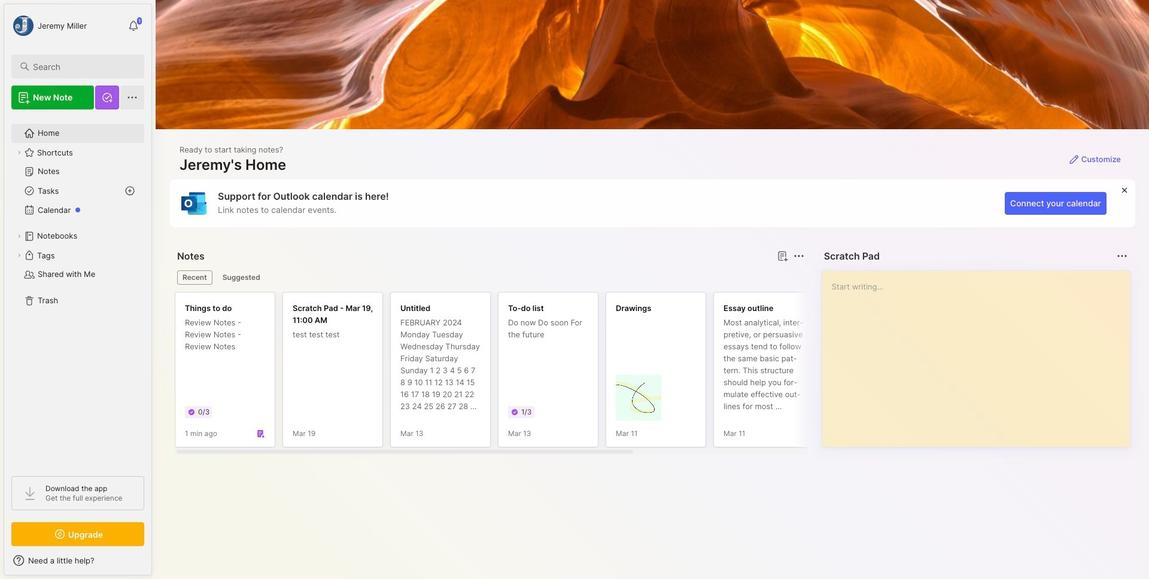 Task type: locate. For each thing, give the bounding box(es) containing it.
0 horizontal spatial more actions field
[[791, 248, 808, 265]]

1 horizontal spatial more actions field
[[1115, 248, 1131, 265]]

more actions image
[[792, 249, 807, 264]]

row group
[[175, 292, 1037, 455]]

More actions field
[[791, 248, 808, 265], [1115, 248, 1131, 265]]

expand tags image
[[16, 252, 23, 259]]

0 horizontal spatial tab
[[177, 271, 212, 285]]

tab list
[[177, 271, 803, 285]]

Account field
[[11, 14, 87, 38]]

tree
[[4, 117, 152, 466]]

tab
[[177, 271, 212, 285], [217, 271, 266, 285]]

WHAT'S NEW field
[[4, 552, 152, 571]]

None search field
[[33, 59, 134, 74]]

1 horizontal spatial tab
[[217, 271, 266, 285]]

tree inside main element
[[4, 117, 152, 466]]



Task type: describe. For each thing, give the bounding box(es) containing it.
1 tab from the left
[[177, 271, 212, 285]]

Search text field
[[33, 61, 134, 72]]

Start writing… text field
[[832, 271, 1130, 438]]

main element
[[0, 0, 156, 580]]

2 tab from the left
[[217, 271, 266, 285]]

click to collapse image
[[151, 558, 160, 572]]

1 more actions field from the left
[[791, 248, 808, 265]]

2 more actions field from the left
[[1115, 248, 1131, 265]]

expand notebooks image
[[16, 233, 23, 240]]

more actions image
[[1116, 249, 1130, 264]]

thumbnail image
[[616, 376, 662, 421]]

none search field inside main element
[[33, 59, 134, 74]]



Task type: vqa. For each thing, say whether or not it's contained in the screenshot.
TAGS button at bottom left
no



